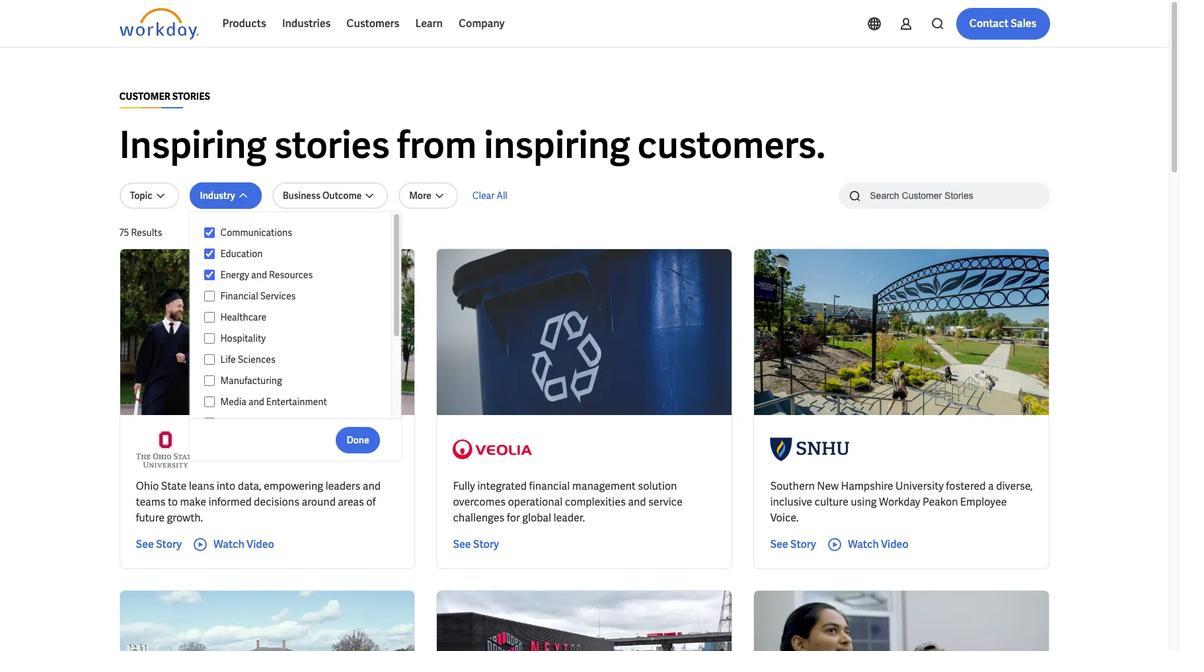Task type: describe. For each thing, give the bounding box(es) containing it.
complexities
[[565, 495, 626, 509]]

overcomes
[[453, 495, 506, 509]]

go to the homepage image
[[119, 8, 199, 40]]

watch for make
[[214, 537, 245, 551]]

more button
[[399, 182, 458, 209]]

watch video link for workday
[[827, 537, 909, 553]]

culture
[[815, 495, 849, 509]]

resources
[[269, 269, 313, 281]]

management
[[572, 479, 636, 493]]

teams
[[136, 495, 166, 509]]

diverse,
[[996, 479, 1033, 493]]

ohio state leans into data, empowering leaders and teams to make informed decisions around areas of future growth.
[[136, 479, 381, 525]]

all
[[497, 190, 508, 202]]

service
[[649, 495, 683, 509]]

workday
[[879, 495, 921, 509]]

solution
[[638, 479, 677, 493]]

more
[[409, 190, 432, 202]]

future
[[136, 511, 165, 525]]

customers button
[[339, 8, 408, 40]]

video for peakon
[[881, 537, 909, 551]]

financial
[[529, 479, 570, 493]]

leader.
[[554, 511, 585, 525]]

southern new hampshire university image
[[770, 431, 850, 468]]

employee
[[960, 495, 1007, 509]]

2 story from the left
[[473, 537, 499, 551]]

financial services link
[[215, 288, 379, 304]]

industry
[[200, 190, 235, 202]]

global
[[522, 511, 551, 525]]

challenges
[[453, 511, 505, 525]]

around
[[302, 495, 336, 509]]

informed
[[209, 495, 252, 509]]

financial services
[[220, 290, 296, 302]]

operational
[[508, 495, 563, 509]]

75 results
[[119, 227, 162, 239]]

clear
[[473, 190, 495, 202]]

life sciences link
[[215, 352, 379, 368]]

ohio
[[136, 479, 159, 493]]

southern new hampshire university fostered a diverse, inclusive culture using workday peakon employee voice.
[[770, 479, 1033, 525]]

university
[[896, 479, 944, 493]]

75
[[119, 227, 129, 239]]

Search Customer Stories text field
[[862, 184, 1024, 207]]

hospitality link
[[215, 331, 379, 346]]

education
[[220, 248, 263, 260]]

southern
[[770, 479, 815, 493]]

story for southern new hampshire university fostered a diverse, inclusive culture using workday peakon employee voice.
[[791, 537, 816, 551]]

integrated
[[477, 479, 527, 493]]

business outcome
[[283, 190, 362, 202]]

2 see story from the left
[[453, 537, 499, 551]]

inspiring
[[484, 121, 630, 169]]

areas
[[338, 495, 364, 509]]

empowering
[[264, 479, 323, 493]]

see for ohio state leans into data, empowering leaders and teams to make informed decisions around areas of future growth.
[[136, 537, 154, 551]]

2 see story link from the left
[[453, 537, 499, 553]]

results
[[131, 227, 162, 239]]

inspiring
[[119, 121, 267, 169]]

products
[[222, 17, 266, 30]]

clear all button
[[469, 182, 512, 209]]

products button
[[215, 8, 274, 40]]

clear all
[[473, 190, 508, 202]]

customers
[[347, 17, 400, 30]]

stories
[[172, 91, 210, 102]]

outcome
[[322, 190, 362, 202]]

life
[[220, 354, 236, 366]]

growth.
[[167, 511, 203, 525]]

into
[[217, 479, 236, 493]]

hampshire
[[841, 479, 894, 493]]

leaders
[[326, 479, 361, 493]]

story for ohio state leans into data, empowering leaders and teams to make informed decisions around areas of future growth.
[[156, 537, 182, 551]]

topic
[[130, 190, 152, 202]]

and up "financial services" on the top left of the page
[[251, 269, 267, 281]]

decisions
[[254, 495, 300, 509]]

a
[[988, 479, 994, 493]]

done
[[347, 434, 369, 446]]

see story link for ohio state leans into data, empowering leaders and teams to make informed decisions around areas of future growth.
[[136, 537, 182, 553]]

learn
[[415, 17, 443, 30]]

sciences
[[238, 354, 276, 366]]

nonprofit link
[[215, 415, 379, 431]]

done button
[[336, 427, 380, 453]]



Task type: locate. For each thing, give the bounding box(es) containing it.
new
[[817, 479, 839, 493]]

1 horizontal spatial watch video
[[848, 537, 909, 551]]

watch video down informed
[[214, 537, 274, 551]]

data,
[[238, 479, 262, 493]]

energy and resources
[[220, 269, 313, 281]]

nonprofit
[[220, 417, 261, 429]]

topic button
[[119, 182, 179, 209]]

see story link down voice.
[[770, 537, 816, 553]]

inspiring stories from inspiring customers.
[[119, 121, 826, 169]]

video for informed
[[247, 537, 274, 551]]

2 watch video link from the left
[[827, 537, 909, 553]]

1 horizontal spatial see story link
[[453, 537, 499, 553]]

see down future at the left
[[136, 537, 154, 551]]

customer
[[119, 91, 170, 102]]

0 horizontal spatial see
[[136, 537, 154, 551]]

see story for southern new hampshire university fostered a diverse, inclusive culture using workday peakon employee voice.
[[770, 537, 816, 551]]

contact
[[970, 17, 1009, 30]]

industry button
[[189, 182, 262, 209]]

and down manufacturing
[[249, 396, 264, 408]]

entertainment
[[266, 396, 327, 408]]

industries button
[[274, 8, 339, 40]]

1 see from the left
[[136, 537, 154, 551]]

see for southern new hampshire university fostered a diverse, inclusive culture using workday peakon employee voice.
[[770, 537, 788, 551]]

watch for workday
[[848, 537, 879, 551]]

0 horizontal spatial see story link
[[136, 537, 182, 553]]

customer stories
[[119, 91, 210, 102]]

2 horizontal spatial see
[[770, 537, 788, 551]]

0 horizontal spatial watch
[[214, 537, 245, 551]]

contact sales link
[[956, 8, 1050, 40]]

None checkbox
[[204, 227, 215, 239], [204, 311, 215, 323], [204, 396, 215, 408], [204, 417, 215, 429], [204, 227, 215, 239], [204, 311, 215, 323], [204, 396, 215, 408], [204, 417, 215, 429]]

2 watch from the left
[[848, 537, 879, 551]]

healthcare link
[[215, 309, 379, 325]]

watch video
[[214, 537, 274, 551], [848, 537, 909, 551]]

3 see story from the left
[[770, 537, 816, 551]]

from
[[397, 121, 477, 169]]

company button
[[451, 8, 513, 40]]

and up of
[[363, 479, 381, 493]]

watch video for make
[[214, 537, 274, 551]]

healthcare
[[220, 311, 267, 323]]

media
[[220, 396, 247, 408]]

watch video link down informed
[[192, 537, 274, 553]]

stories
[[274, 121, 390, 169]]

3 see from the left
[[770, 537, 788, 551]]

education link
[[215, 246, 379, 262]]

financial
[[220, 290, 258, 302]]

manufacturing
[[220, 375, 282, 387]]

story down challenges
[[473, 537, 499, 551]]

0 horizontal spatial watch video
[[214, 537, 274, 551]]

using
[[851, 495, 877, 509]]

3 story from the left
[[791, 537, 816, 551]]

see story link
[[136, 537, 182, 553], [453, 537, 499, 553], [770, 537, 816, 553]]

hospitality
[[220, 333, 266, 344]]

watch down informed
[[214, 537, 245, 551]]

inclusive
[[770, 495, 813, 509]]

1 horizontal spatial video
[[881, 537, 909, 551]]

1 horizontal spatial story
[[473, 537, 499, 551]]

0 horizontal spatial story
[[156, 537, 182, 551]]

1 video from the left
[[247, 537, 274, 551]]

learn button
[[408, 8, 451, 40]]

watch video down using
[[848, 537, 909, 551]]

communications link
[[215, 225, 379, 241]]

1 see story from the left
[[136, 537, 182, 551]]

customers.
[[638, 121, 826, 169]]

see story for ohio state leans into data, empowering leaders and teams to make informed decisions around areas of future growth.
[[136, 537, 182, 551]]

1 horizontal spatial see story
[[453, 537, 499, 551]]

watch video link down using
[[827, 537, 909, 553]]

video
[[247, 537, 274, 551], [881, 537, 909, 551]]

fully
[[453, 479, 475, 493]]

2 video from the left
[[881, 537, 909, 551]]

sales
[[1011, 17, 1037, 30]]

see story link down future at the left
[[136, 537, 182, 553]]

and inside fully integrated financial management solution overcomes operational complexities and service challenges for global leader.
[[628, 495, 646, 509]]

see down voice.
[[770, 537, 788, 551]]

peakon
[[923, 495, 958, 509]]

None checkbox
[[204, 248, 215, 260], [204, 269, 215, 281], [204, 290, 215, 302], [204, 333, 215, 344], [204, 354, 215, 366], [204, 375, 215, 387], [204, 248, 215, 260], [204, 269, 215, 281], [204, 290, 215, 302], [204, 333, 215, 344], [204, 354, 215, 366], [204, 375, 215, 387]]

see
[[136, 537, 154, 551], [453, 537, 471, 551], [770, 537, 788, 551]]

communications
[[220, 227, 292, 239]]

1 watch video from the left
[[214, 537, 274, 551]]

watch video for workday
[[848, 537, 909, 551]]

business outcome button
[[272, 182, 388, 209]]

0 horizontal spatial video
[[247, 537, 274, 551]]

story down voice.
[[791, 537, 816, 551]]

1 story from the left
[[156, 537, 182, 551]]

1 horizontal spatial watch
[[848, 537, 879, 551]]

see story link down challenges
[[453, 537, 499, 553]]

story
[[156, 537, 182, 551], [473, 537, 499, 551], [791, 537, 816, 551]]

contact sales
[[970, 17, 1037, 30]]

see story down voice.
[[770, 537, 816, 551]]

of
[[366, 495, 376, 509]]

2 horizontal spatial see story
[[770, 537, 816, 551]]

for
[[507, 511, 520, 525]]

veolia (es) uk limited (fin) image
[[453, 431, 532, 468]]

and inside ohio state leans into data, empowering leaders and teams to make informed decisions around areas of future growth.
[[363, 479, 381, 493]]

1 watch from the left
[[214, 537, 245, 551]]

2 see from the left
[[453, 537, 471, 551]]

video down ohio state leans into data, empowering leaders and teams to make informed decisions around areas of future growth.
[[247, 537, 274, 551]]

leans
[[189, 479, 214, 493]]

industries
[[282, 17, 331, 30]]

voice.
[[770, 511, 799, 525]]

see story down future at the left
[[136, 537, 182, 551]]

media and entertainment
[[220, 396, 327, 408]]

video down workday
[[881, 537, 909, 551]]

life sciences
[[220, 354, 276, 366]]

watch down using
[[848, 537, 879, 551]]

1 horizontal spatial see
[[453, 537, 471, 551]]

media and entertainment link
[[215, 394, 379, 410]]

0 horizontal spatial see story
[[136, 537, 182, 551]]

state
[[161, 479, 187, 493]]

manufacturing link
[[215, 373, 379, 389]]

1 watch video link from the left
[[192, 537, 274, 553]]

see down challenges
[[453, 537, 471, 551]]

watch video link
[[192, 537, 274, 553], [827, 537, 909, 553]]

watch
[[214, 537, 245, 551], [848, 537, 879, 551]]

fostered
[[946, 479, 986, 493]]

company
[[459, 17, 505, 30]]

1 see story link from the left
[[136, 537, 182, 553]]

2 horizontal spatial see story link
[[770, 537, 816, 553]]

business
[[283, 190, 321, 202]]

2 horizontal spatial story
[[791, 537, 816, 551]]

the ohio state university image
[[136, 431, 195, 468]]

and down solution
[[628, 495, 646, 509]]

3 see story link from the left
[[770, 537, 816, 553]]

services
[[260, 290, 296, 302]]

watch video link for make
[[192, 537, 274, 553]]

energy and resources link
[[215, 267, 379, 283]]

1 horizontal spatial watch video link
[[827, 537, 909, 553]]

2 watch video from the left
[[848, 537, 909, 551]]

make
[[180, 495, 206, 509]]

see story link for southern new hampshire university fostered a diverse, inclusive culture using workday peakon employee voice.
[[770, 537, 816, 553]]

story down growth.
[[156, 537, 182, 551]]

see story
[[136, 537, 182, 551], [453, 537, 499, 551], [770, 537, 816, 551]]

0 horizontal spatial watch video link
[[192, 537, 274, 553]]

see story down challenges
[[453, 537, 499, 551]]



Task type: vqa. For each thing, say whether or not it's contained in the screenshot.
Contact on the top right
yes



